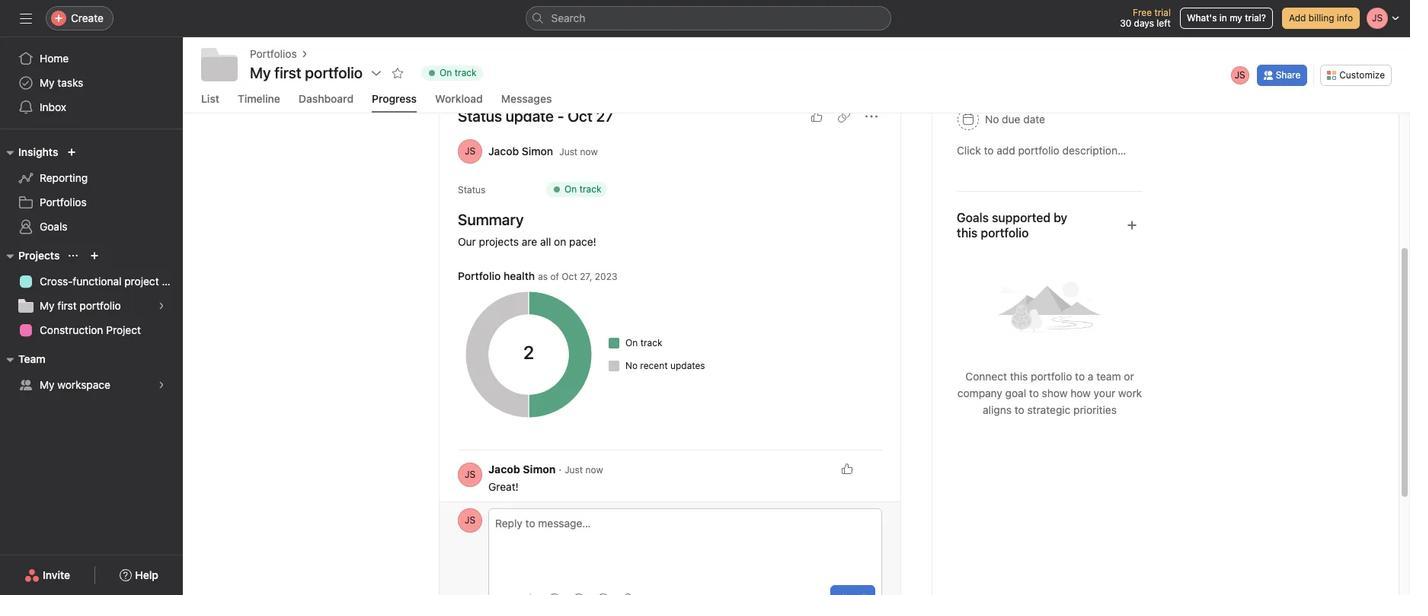 Task type: locate. For each thing, give the bounding box(es) containing it.
left
[[1157, 18, 1171, 29]]

0 vertical spatial 0 likes. click to like this task image
[[811, 110, 823, 123]]

1 vertical spatial portfolios link
[[9, 190, 174, 215]]

add billing info button
[[1282, 8, 1360, 29]]

1 horizontal spatial no
[[985, 113, 999, 126]]

add parent goal image
[[1126, 219, 1138, 232]]

by
[[1054, 211, 1068, 225]]

portfolios link down the reporting
[[9, 190, 174, 215]]

connect
[[966, 370, 1007, 383]]

on down jacob simon just now
[[565, 184, 577, 195]]

1 jacob simon link from the top
[[488, 145, 553, 158]]

home link
[[9, 46, 174, 71]]

2 js button from the top
[[458, 509, 482, 533]]

goals for goals supported by this portfolio
[[957, 211, 989, 225]]

goals supported by this portfolio
[[957, 211, 1068, 240]]

show options image
[[370, 67, 383, 79]]

0 vertical spatial portfolios link
[[250, 46, 297, 62]]

simon for ·
[[523, 463, 556, 476]]

1 vertical spatial status
[[458, 184, 486, 196]]

projects
[[18, 249, 60, 262]]

work
[[1119, 387, 1142, 400]]

reporting
[[40, 171, 88, 184]]

customize
[[1340, 69, 1385, 80]]

just inside jacob simon · just now
[[565, 465, 583, 476]]

create button
[[46, 6, 114, 30]]

simon down status update - oct 27 at the left of page
[[522, 145, 553, 158]]

strategic
[[1028, 404, 1071, 417]]

my up timeline
[[250, 64, 271, 82]]

0 horizontal spatial portfolios link
[[9, 190, 174, 215]]

0 horizontal spatial no
[[626, 360, 638, 372]]

portfolios down the reporting
[[40, 196, 87, 209]]

show options, current sort, top image
[[69, 251, 78, 261]]

jacob up great!
[[488, 463, 520, 476]]

0 vertical spatial portfolios
[[250, 47, 297, 60]]

now down 27
[[580, 146, 598, 157]]

dashboard
[[299, 92, 354, 105]]

1 vertical spatial oct
[[562, 271, 577, 283]]

share button
[[1257, 64, 1308, 86]]

goals up the projects
[[40, 220, 67, 233]]

0 horizontal spatial track
[[455, 67, 477, 78]]

jacob
[[488, 145, 519, 158], [488, 463, 520, 476]]

1 jacob from the top
[[488, 145, 519, 158]]

no left recent
[[626, 360, 638, 372]]

on track button
[[415, 62, 490, 84]]

0 likes. click to like this task image
[[811, 110, 823, 123], [841, 463, 853, 475]]

aligns
[[983, 404, 1012, 417]]

my first portfolio link
[[9, 294, 174, 319]]

my inside global element
[[40, 76, 55, 89]]

1 vertical spatial jacob
[[488, 463, 520, 476]]

goal
[[1006, 387, 1027, 400]]

2 jacob from the top
[[488, 463, 520, 476]]

my left the tasks in the top left of the page
[[40, 76, 55, 89]]

jacob for ·
[[488, 463, 520, 476]]

0 horizontal spatial goals
[[40, 220, 67, 233]]

1 vertical spatial js button
[[458, 509, 482, 533]]

of
[[551, 271, 559, 283]]

functional
[[73, 275, 122, 288]]

a
[[1088, 370, 1094, 383]]

global element
[[0, 37, 183, 129]]

1 vertical spatial on
[[565, 184, 577, 195]]

0 horizontal spatial 0 likes. click to like this task image
[[811, 110, 823, 123]]

1 status from the top
[[458, 107, 502, 125]]

to left a
[[1075, 370, 1085, 383]]

list
[[201, 92, 219, 105]]

just right ·
[[565, 465, 583, 476]]

1 vertical spatial simon
[[523, 463, 556, 476]]

no due date
[[985, 113, 1045, 126]]

portfolio up show
[[1031, 370, 1072, 383]]

my left first at the left
[[40, 299, 55, 312]]

0 vertical spatial no
[[985, 113, 999, 126]]

what's in my trial? button
[[1180, 8, 1273, 29]]

1 horizontal spatial on track
[[565, 184, 602, 195]]

first portfolio
[[275, 64, 363, 82]]

my workspace
[[40, 379, 110, 392]]

goals inside 'link'
[[40, 220, 67, 233]]

1 vertical spatial on track
[[565, 184, 602, 195]]

no left due
[[985, 113, 999, 126]]

new image
[[67, 148, 76, 157]]

2 vertical spatial on
[[626, 338, 638, 349]]

1 vertical spatial to
[[1029, 387, 1039, 400]]

1 horizontal spatial on
[[565, 184, 577, 195]]

status
[[458, 107, 502, 125], [458, 184, 486, 196]]

track up recent
[[641, 338, 662, 349]]

1 vertical spatial portfolios
[[40, 196, 87, 209]]

0 vertical spatial portfolio
[[80, 299, 121, 312]]

0 vertical spatial now
[[580, 146, 598, 157]]

on
[[440, 67, 452, 78], [565, 184, 577, 195], [626, 338, 638, 349]]

summary our projects are all on pace!
[[458, 211, 597, 248]]

my tasks link
[[9, 71, 174, 95]]

1 vertical spatial portfolio
[[1031, 370, 1072, 383]]

1 horizontal spatial portfolio
[[1031, 370, 1072, 383]]

portfolios link up my first portfolio
[[250, 46, 297, 62]]

0 horizontal spatial on track
[[440, 67, 477, 78]]

1 horizontal spatial goals
[[957, 211, 989, 225]]

portfolios link
[[250, 46, 297, 62], [9, 190, 174, 215]]

on up no recent updates
[[626, 338, 638, 349]]

projects
[[479, 235, 519, 248]]

0 vertical spatial simon
[[522, 145, 553, 158]]

days
[[1134, 18, 1154, 29]]

timeline
[[238, 92, 280, 105]]

2 horizontal spatial on
[[626, 338, 638, 349]]

oct right of
[[562, 271, 577, 283]]

oct for of
[[562, 271, 577, 283]]

goals up this portfolio
[[957, 211, 989, 225]]

0 horizontal spatial portfolio
[[80, 299, 121, 312]]

inbox
[[40, 101, 66, 114]]

2 vertical spatial to
[[1015, 404, 1025, 417]]

project
[[106, 324, 141, 337]]

oct
[[568, 107, 593, 125], [562, 271, 577, 283]]

0 horizontal spatial portfolios
[[40, 196, 87, 209]]

status for status
[[458, 184, 486, 196]]

portfolio inside projects 'element'
[[80, 299, 121, 312]]

0 vertical spatial jacob
[[488, 145, 519, 158]]

track up workload at left top
[[455, 67, 477, 78]]

goals inside goals supported by this portfolio
[[957, 211, 989, 225]]

great!
[[488, 481, 519, 494]]

my inside teams element
[[40, 379, 55, 392]]

portfolios up my first portfolio
[[250, 47, 297, 60]]

workload link
[[435, 92, 483, 113]]

dashboard link
[[299, 92, 354, 113]]

status up the summary
[[458, 184, 486, 196]]

to
[[1075, 370, 1085, 383], [1029, 387, 1039, 400], [1015, 404, 1025, 417]]

on track up pace!
[[565, 184, 602, 195]]

portfolios inside insights "element"
[[40, 196, 87, 209]]

invite
[[43, 569, 70, 582]]

workspace
[[57, 379, 110, 392]]

0 vertical spatial just
[[559, 146, 578, 157]]

2 horizontal spatial to
[[1075, 370, 1085, 383]]

track up pace!
[[580, 184, 602, 195]]

my inside projects 'element'
[[40, 299, 55, 312]]

27
[[596, 107, 614, 125]]

to right goal
[[1029, 387, 1039, 400]]

1 vertical spatial no
[[626, 360, 638, 372]]

simon left ·
[[523, 463, 556, 476]]

free
[[1133, 7, 1152, 18]]

trial?
[[1245, 12, 1266, 24]]

0 horizontal spatial on
[[440, 67, 452, 78]]

on track up recent
[[626, 338, 662, 349]]

0 vertical spatial oct
[[568, 107, 593, 125]]

on track inside dropdown button
[[440, 67, 477, 78]]

portfolio inside connect this portfolio to a team or company goal to show how your work aligns to strategic priorities
[[1031, 370, 1072, 383]]

1 vertical spatial jacob simon link
[[488, 463, 556, 476]]

jacob simon link
[[488, 145, 553, 158], [488, 463, 556, 476]]

my down team
[[40, 379, 55, 392]]

oct right -
[[568, 107, 593, 125]]

2 status from the top
[[458, 184, 486, 196]]

0 vertical spatial js button
[[458, 463, 482, 488]]

status down workload at left top
[[458, 107, 502, 125]]

construction project link
[[9, 319, 174, 343]]

1 vertical spatial just
[[565, 465, 583, 476]]

workload
[[435, 92, 483, 105]]

just down -
[[559, 146, 578, 157]]

due
[[1002, 113, 1021, 126]]

to down goal
[[1015, 404, 1025, 417]]

0 vertical spatial on
[[440, 67, 452, 78]]

0 vertical spatial on track
[[440, 67, 477, 78]]

on track up workload at left top
[[440, 67, 477, 78]]

no for no due date
[[985, 113, 999, 126]]

invite button
[[15, 562, 80, 590]]

priorities
[[1074, 404, 1117, 417]]

1 vertical spatial now
[[586, 465, 603, 476]]

just inside jacob simon just now
[[559, 146, 578, 157]]

-
[[557, 107, 564, 125]]

my
[[250, 64, 271, 82], [40, 76, 55, 89], [40, 299, 55, 312], [40, 379, 55, 392]]

date
[[1024, 113, 1045, 126]]

hide sidebar image
[[20, 12, 32, 24]]

appreciations image
[[597, 594, 610, 596]]

1 horizontal spatial track
[[580, 184, 602, 195]]

track
[[455, 67, 477, 78], [580, 184, 602, 195], [641, 338, 662, 349]]

on up workload at left top
[[440, 67, 452, 78]]

now right ·
[[586, 465, 603, 476]]

my first portfolio
[[250, 64, 363, 82]]

toolbar
[[495, 589, 639, 596]]

goals
[[957, 211, 989, 225], [40, 220, 67, 233]]

2 vertical spatial track
[[641, 338, 662, 349]]

just
[[559, 146, 578, 157], [565, 465, 583, 476]]

jacob simon link down update at the left
[[488, 145, 553, 158]]

0 vertical spatial jacob simon link
[[488, 145, 553, 158]]

portfolios
[[250, 47, 297, 60], [40, 196, 87, 209]]

0 vertical spatial status
[[458, 107, 502, 125]]

jacob simon link up great!
[[488, 463, 556, 476]]

js button
[[458, 463, 482, 488], [458, 509, 482, 533]]

2 horizontal spatial track
[[641, 338, 662, 349]]

0 vertical spatial track
[[455, 67, 477, 78]]

my for my first portfolio
[[250, 64, 271, 82]]

no inside dropdown button
[[985, 113, 999, 126]]

no
[[985, 113, 999, 126], [626, 360, 638, 372]]

insights
[[18, 146, 58, 158]]

on track
[[440, 67, 477, 78], [565, 184, 602, 195], [626, 338, 662, 349]]

oct inside portfolio health as of oct 27, 2023
[[562, 271, 577, 283]]

jacob down update at the left
[[488, 145, 519, 158]]

project
[[124, 275, 159, 288]]

portfolio down cross-functional project plan link
[[80, 299, 121, 312]]

cross-
[[40, 275, 73, 288]]

1 horizontal spatial 0 likes. click to like this task image
[[841, 463, 853, 475]]

jacob simon · just now
[[488, 463, 603, 476]]

no for no recent updates
[[626, 360, 638, 372]]

2 vertical spatial on track
[[626, 338, 662, 349]]

0 vertical spatial to
[[1075, 370, 1085, 383]]

cross-functional project plan
[[40, 275, 183, 288]]

js
[[1235, 69, 1246, 80], [465, 146, 476, 157], [465, 469, 476, 481], [465, 515, 476, 527]]



Task type: describe. For each thing, give the bounding box(es) containing it.
projects element
[[0, 242, 183, 346]]

my
[[1230, 12, 1243, 24]]

team
[[1097, 370, 1121, 383]]

info
[[1337, 12, 1353, 24]]

more actions image
[[866, 110, 878, 123]]

2 jacob simon link from the top
[[488, 463, 556, 476]]

construction project
[[40, 324, 141, 337]]

27,
[[580, 271, 592, 283]]

inbox link
[[9, 95, 174, 120]]

portfolio for this
[[1031, 370, 1072, 383]]

1 horizontal spatial portfolios
[[250, 47, 297, 60]]

portfolio for first
[[80, 299, 121, 312]]

projects button
[[0, 247, 60, 265]]

now inside jacob simon just now
[[580, 146, 598, 157]]

see details, my first portfolio image
[[157, 302, 166, 311]]

search
[[551, 11, 586, 24]]

or
[[1124, 370, 1134, 383]]

what's in my trial?
[[1187, 12, 1266, 24]]

team
[[18, 353, 45, 366]]

no due date button
[[951, 106, 1052, 133]]

add billing info
[[1289, 12, 1353, 24]]

insights button
[[0, 143, 58, 162]]

track inside dropdown button
[[455, 67, 477, 78]]

my for my first portfolio
[[40, 299, 55, 312]]

timeline link
[[238, 92, 280, 113]]

free trial 30 days left
[[1120, 7, 1171, 29]]

this
[[1010, 370, 1028, 383]]

progress
[[372, 92, 417, 105]]

jacob simon just now
[[488, 145, 598, 158]]

show
[[1042, 387, 1068, 400]]

1 horizontal spatial to
[[1029, 387, 1039, 400]]

my first portfolio
[[40, 299, 121, 312]]

goals link
[[9, 215, 174, 239]]

0 horizontal spatial to
[[1015, 404, 1025, 417]]

emoji image
[[549, 594, 561, 596]]

in
[[1220, 12, 1227, 24]]

30
[[1120, 18, 1132, 29]]

are
[[522, 235, 537, 248]]

supported
[[992, 211, 1051, 225]]

help button
[[110, 562, 168, 590]]

my tasks
[[40, 76, 83, 89]]

at mention image
[[573, 594, 585, 596]]

pace!
[[569, 235, 597, 248]]

1 js button from the top
[[458, 463, 482, 488]]

home
[[40, 52, 69, 65]]

no recent updates
[[626, 360, 705, 372]]

connect this portfolio to a team or company goal to show how your work aligns to strategic priorities
[[958, 370, 1142, 417]]

see details, my workspace image
[[157, 381, 166, 390]]

simon for just
[[522, 145, 553, 158]]

plan
[[162, 275, 183, 288]]

copy link image
[[838, 110, 850, 123]]

this portfolio
[[957, 226, 1029, 240]]

messages link
[[501, 92, 552, 113]]

1 horizontal spatial portfolios link
[[250, 46, 297, 62]]

messages
[[501, 92, 552, 105]]

company
[[958, 387, 1003, 400]]

attach a file or paste an image image
[[622, 594, 634, 596]]

as
[[538, 271, 548, 283]]

teams element
[[0, 346, 183, 401]]

summary
[[458, 211, 524, 229]]

status for status update - oct 27
[[458, 107, 502, 125]]

add to starred image
[[392, 67, 404, 79]]

all
[[540, 235, 551, 248]]

search list box
[[525, 6, 891, 30]]

update
[[506, 107, 554, 125]]

team button
[[0, 351, 45, 369]]

tasks
[[57, 76, 83, 89]]

oct for -
[[568, 107, 593, 125]]

help
[[135, 569, 158, 582]]

2 horizontal spatial on track
[[626, 338, 662, 349]]

2023
[[595, 271, 618, 283]]

insights element
[[0, 139, 183, 242]]

formatting image
[[524, 594, 536, 596]]

customize button
[[1321, 64, 1392, 86]]

on
[[554, 235, 566, 248]]

our
[[458, 235, 476, 248]]

my for my workspace
[[40, 379, 55, 392]]

recent
[[640, 360, 668, 372]]

goals for goals
[[40, 220, 67, 233]]

on inside dropdown button
[[440, 67, 452, 78]]

1 vertical spatial 0 likes. click to like this task image
[[841, 463, 853, 475]]

reporting link
[[9, 166, 174, 190]]

cross-functional project plan link
[[9, 270, 183, 294]]

billing
[[1309, 12, 1335, 24]]

1 vertical spatial track
[[580, 184, 602, 195]]

now inside jacob simon · just now
[[586, 465, 603, 476]]

add
[[1289, 12, 1306, 24]]

search button
[[525, 6, 891, 30]]

·
[[559, 463, 562, 476]]

new project or portfolio image
[[90, 251, 99, 261]]

create
[[71, 11, 104, 24]]

list link
[[201, 92, 219, 113]]

jacob for just
[[488, 145, 519, 158]]

construction
[[40, 324, 103, 337]]

your
[[1094, 387, 1116, 400]]

progress link
[[372, 92, 417, 113]]

portfolio health
[[458, 270, 535, 283]]

portfolio health as of oct 27, 2023
[[458, 270, 618, 283]]

first
[[57, 299, 77, 312]]

my for my tasks
[[40, 76, 55, 89]]



Task type: vqa. For each thing, say whether or not it's contained in the screenshot.
second 'status' from the bottom
yes



